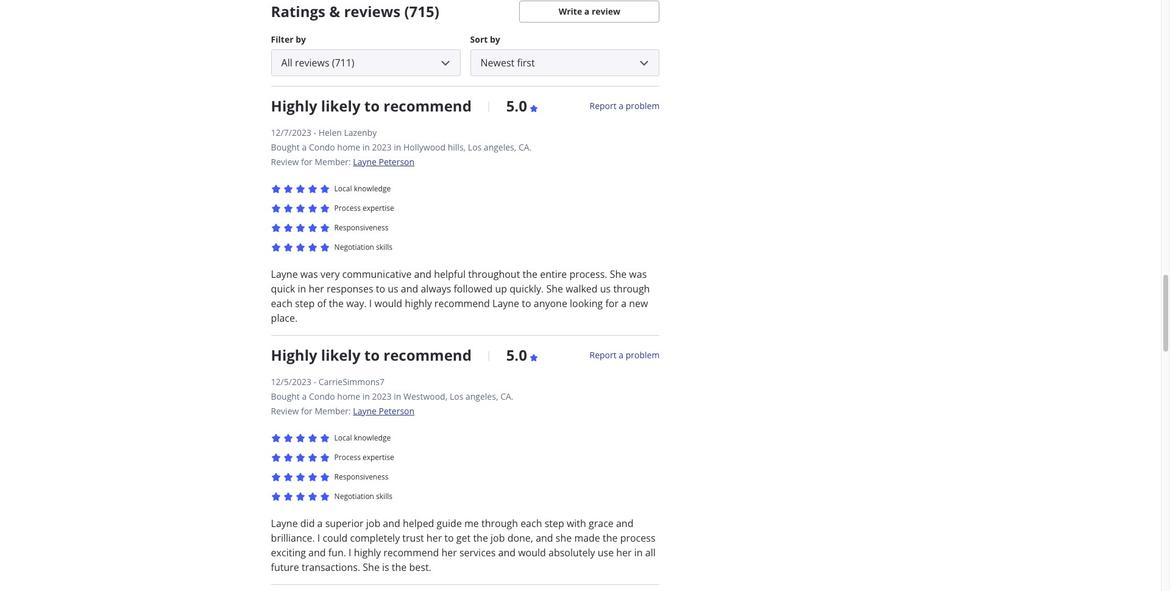 Task type: locate. For each thing, give the bounding box(es) containing it.
2 2023 from the top
[[372, 391, 392, 402]]

report a problem
[[590, 100, 660, 111], [590, 349, 660, 361]]

superior
[[325, 517, 364, 530]]

condo
[[309, 141, 335, 153], [309, 391, 335, 402]]

1 horizontal spatial step
[[545, 517, 565, 530]]

0 vertical spatial each
[[271, 297, 293, 310]]

0 vertical spatial expertise
[[363, 203, 394, 213]]

review inside 12/5/2023 - carriesimmons7 bought a condo home in 2023 in westwood, los angeles, ca. review for member: layne peterson
[[271, 405, 299, 417]]

report for step
[[590, 349, 617, 361]]

local down carriesimmons7 on the left bottom of the page
[[335, 433, 352, 443]]

2 bought from the top
[[271, 391, 300, 402]]

local down helen
[[335, 183, 352, 194]]

bought down "12/5/2023"
[[271, 391, 300, 402]]

1 horizontal spatial she
[[547, 282, 564, 295]]

review down 12/7/2023
[[271, 156, 299, 167]]

job up the completely
[[366, 517, 381, 530]]

recommend inside layne was very communicative and helpful throughout the entire process. she was quick in her responses to us and always followed up quickly. she walked us through each step of the way. i would highly recommend layne to anyone looking for a new place.
[[435, 297, 490, 310]]

expertise
[[363, 203, 394, 213], [363, 452, 394, 463]]

through up done,
[[482, 517, 518, 530]]

grace
[[589, 517, 614, 530]]

1 responsiveness from the top
[[335, 222, 389, 233]]

peterson down hollywood
[[379, 156, 415, 167]]

recommend up hollywood
[[384, 95, 472, 116]]

0 horizontal spatial each
[[271, 297, 293, 310]]

0 horizontal spatial would
[[375, 297, 403, 310]]

2 - from the top
[[314, 376, 317, 388]]

layne up brilliance.
[[271, 517, 298, 530]]

her
[[309, 282, 324, 295], [427, 531, 442, 545], [442, 546, 457, 560], [617, 546, 632, 560]]

home down carriesimmons7 on the left bottom of the page
[[337, 391, 361, 402]]

us down process.
[[601, 282, 611, 295]]

0 horizontal spatial highly
[[354, 546, 381, 560]]

2023 down lazenby
[[372, 141, 392, 153]]

and up the completely
[[383, 517, 401, 530]]

guide
[[437, 517, 462, 530]]

in inside layne did a superior job and helped guide me through each step with grace and brilliance. i could completely trust her to get the job done, and she made the process exciting and fun. i highly recommend her services and would absolutely use her in all future transactions. she is the best.
[[635, 546, 643, 560]]

through up new
[[614, 282, 650, 295]]

1 highly from the top
[[271, 95, 318, 116]]

quickly.
[[510, 282, 544, 295]]

0 horizontal spatial she
[[363, 561, 380, 574]]

by for filter by
[[296, 33, 306, 45]]

5.0 for entire
[[507, 95, 527, 116]]

quick
[[271, 282, 295, 295]]

knowledge down 12/7/2023 - helen lazenby bought a condo home in 2023 in hollywood hills, los angeles, ca. review for member: layne peterson
[[354, 183, 391, 194]]

5 out of 5 stars image
[[271, 184, 330, 194], [271, 203, 330, 213], [271, 223, 330, 233], [271, 242, 330, 252], [271, 433, 330, 443], [271, 453, 330, 463], [271, 472, 330, 482], [271, 492, 330, 502]]

highly inside layne was very communicative and helpful throughout the entire process. she was quick in her responses to us and always followed up quickly. she walked us through each step of the way. i would highly recommend layne to anyone looking for a new place.
[[405, 297, 432, 310]]

review
[[271, 156, 299, 167], [271, 405, 299, 417]]

2 highly likely to recommend from the top
[[271, 345, 472, 365]]

0 vertical spatial local
[[335, 183, 352, 194]]

home
[[337, 141, 361, 153], [337, 391, 361, 402]]

0 horizontal spatial step
[[295, 297, 315, 310]]

0 vertical spatial i
[[369, 297, 372, 310]]

2 review from the top
[[271, 405, 299, 417]]

through
[[614, 282, 650, 295], [482, 517, 518, 530]]

skills
[[376, 242, 393, 252], [376, 491, 393, 502]]

2 member: from the top
[[315, 405, 351, 417]]

negotiation skills up the superior
[[335, 491, 393, 502]]

2 horizontal spatial i
[[369, 297, 372, 310]]

member: down carriesimmons7 on the left bottom of the page
[[315, 405, 351, 417]]

negotiation up communicative
[[335, 242, 374, 252]]

skills up the completely
[[376, 491, 393, 502]]

to inside layne did a superior job and helped guide me through each step with grace and brilliance. i could completely trust her to get the job done, and she made the process exciting and fun. i highly recommend her services and would absolutely use her in all future transactions. she is the best.
[[445, 531, 454, 545]]

recommend down trust at the bottom left
[[384, 546, 439, 560]]

2023
[[372, 141, 392, 153], [372, 391, 392, 402]]

in right quick
[[298, 282, 306, 295]]

for
[[301, 156, 313, 167], [606, 297, 619, 310], [301, 405, 313, 417]]

|
[[487, 99, 492, 113], [487, 349, 492, 362]]

-
[[314, 127, 317, 138], [314, 376, 317, 388]]

process expertise for communicative
[[335, 203, 394, 213]]

1 horizontal spatial by
[[490, 33, 501, 45]]

highly likely to recommend
[[271, 95, 472, 116], [271, 345, 472, 365]]

i right fun.
[[349, 546, 352, 560]]

1 review from the top
[[271, 156, 299, 167]]

responsiveness
[[335, 222, 389, 233], [335, 472, 389, 482]]

2 knowledge from the top
[[354, 433, 391, 443]]

0 vertical spatial negotiation
[[335, 242, 374, 252]]

layne inside 12/7/2023 - helen lazenby bought a condo home in 2023 in hollywood hills, los angeles, ca. review for member: layne peterson
[[353, 156, 377, 167]]

the right is
[[392, 561, 407, 574]]

1 vertical spatial layne peterson link
[[353, 405, 415, 417]]

a inside layne did a superior job and helped guide me through each step with grace and brilliance. i could completely trust her to get the job done, and she made the process exciting and fun. i highly recommend her services and would absolutely use her in all future transactions. she is the best.
[[317, 517, 323, 530]]

skills for job
[[376, 491, 393, 502]]

&
[[329, 1, 340, 21]]

was left very
[[301, 267, 318, 281]]

0 vertical spatial problem
[[626, 100, 660, 111]]

likely up carriesimmons7 on the left bottom of the page
[[321, 345, 361, 365]]

ca.
[[519, 141, 532, 153], [501, 391, 514, 402]]

1 by from the left
[[296, 33, 306, 45]]

1 vertical spatial angeles,
[[466, 391, 499, 402]]

her up of
[[309, 282, 324, 295]]

1 vertical spatial los
[[450, 391, 464, 402]]

local knowledge for communicative
[[335, 183, 391, 194]]

1 vertical spatial -
[[314, 376, 317, 388]]

review
[[592, 5, 621, 17]]

lazenby
[[344, 127, 377, 138]]

1 vertical spatial likely
[[321, 345, 361, 365]]

best.
[[410, 561, 432, 574]]

bought down 12/7/2023
[[271, 141, 300, 153]]

transactions.
[[302, 561, 361, 574]]

1 negotiation from the top
[[335, 242, 374, 252]]

made
[[575, 531, 601, 545]]

her right use
[[617, 546, 632, 560]]

2 | from the top
[[487, 349, 492, 362]]

2 process from the top
[[335, 452, 361, 463]]

1 vertical spatial for
[[606, 297, 619, 310]]

1 problem from the top
[[626, 100, 660, 111]]

2 layne peterson link from the top
[[353, 405, 415, 417]]

1 vertical spatial responsiveness
[[335, 472, 389, 482]]

condo down helen
[[309, 141, 335, 153]]

los right westwood,
[[450, 391, 464, 402]]

8 5 out of 5 stars image from the top
[[271, 492, 330, 502]]

process
[[335, 203, 361, 213], [335, 452, 361, 463]]

review down "12/5/2023"
[[271, 405, 299, 417]]

responsiveness for communicative
[[335, 222, 389, 233]]

us down communicative
[[388, 282, 399, 295]]

1 vertical spatial 5.0
[[507, 345, 527, 365]]

0 vertical spatial condo
[[309, 141, 335, 153]]

each down quick
[[271, 297, 293, 310]]

for inside 12/7/2023 - helen lazenby bought a condo home in 2023 in hollywood hills, los angeles, ca. review for member: layne peterson
[[301, 156, 313, 167]]

write
[[559, 5, 583, 17]]

2 local from the top
[[335, 433, 352, 443]]

0 vertical spatial angeles,
[[484, 141, 517, 153]]

5.0 for me
[[507, 345, 527, 365]]

1 vertical spatial skills
[[376, 491, 393, 502]]

2023 inside 12/7/2023 - helen lazenby bought a condo home in 2023 in hollywood hills, los angeles, ca. review for member: layne peterson
[[372, 141, 392, 153]]

1 vertical spatial ca.
[[501, 391, 514, 402]]

1 vertical spatial highly
[[354, 546, 381, 560]]

0 vertical spatial member:
[[315, 156, 351, 167]]

negotiation for superior
[[335, 491, 374, 502]]

negotiation skills for communicative
[[335, 242, 393, 252]]

0 horizontal spatial was
[[301, 267, 318, 281]]

responses
[[327, 282, 374, 295]]

likely
[[321, 95, 361, 116], [321, 345, 361, 365]]

2 5.0 from the top
[[507, 345, 527, 365]]

0 horizontal spatial through
[[482, 517, 518, 530]]

condo down carriesimmons7 on the left bottom of the page
[[309, 391, 335, 402]]

highly likely to recommend up lazenby
[[271, 95, 472, 116]]

highly likely to recommend up carriesimmons7 on the left bottom of the page
[[271, 345, 472, 365]]

2 negotiation skills from the top
[[335, 491, 393, 502]]

- inside 12/5/2023 - carriesimmons7 bought a condo home in 2023 in westwood, los angeles, ca. review for member: layne peterson
[[314, 376, 317, 388]]

1 skills from the top
[[376, 242, 393, 252]]

1 vertical spatial step
[[545, 517, 565, 530]]

layne
[[353, 156, 377, 167], [271, 267, 298, 281], [493, 297, 520, 310], [353, 405, 377, 417], [271, 517, 298, 530]]

layne peterson link down lazenby
[[353, 156, 415, 167]]

use
[[598, 546, 614, 560]]

1 report from the top
[[590, 100, 617, 111]]

0 vertical spatial highly
[[405, 297, 432, 310]]

negotiation for communicative
[[335, 242, 374, 252]]

1 layne peterson link from the top
[[353, 156, 415, 167]]

by right sort
[[490, 33, 501, 45]]

los right hills, at the left of the page
[[468, 141, 482, 153]]

- left helen
[[314, 127, 317, 138]]

1 likely from the top
[[321, 95, 361, 116]]

0 horizontal spatial ca.
[[501, 391, 514, 402]]

1 vertical spatial highly
[[271, 345, 318, 365]]

1 horizontal spatial was
[[630, 267, 647, 281]]

me
[[465, 517, 479, 530]]

is
[[382, 561, 390, 574]]

in inside layne was very communicative and helpful throughout the entire process. she was quick in her responses to us and always followed up quickly. she walked us through each step of the way. i would highly recommend layne to anyone looking for a new place.
[[298, 282, 306, 295]]

2 us from the left
[[601, 282, 611, 295]]

home down lazenby
[[337, 141, 361, 153]]

0 vertical spatial -
[[314, 127, 317, 138]]

by
[[296, 33, 306, 45], [490, 33, 501, 45]]

peterson
[[379, 156, 415, 167], [379, 405, 415, 417]]

write a review link
[[520, 0, 660, 22]]

2 negotiation from the top
[[335, 491, 374, 502]]

1 horizontal spatial each
[[521, 517, 542, 530]]

layne down carriesimmons7 on the left bottom of the page
[[353, 405, 377, 417]]

local knowledge down lazenby
[[335, 183, 391, 194]]

highly
[[271, 95, 318, 116], [271, 345, 318, 365]]

0 vertical spatial skills
[[376, 242, 393, 252]]

knowledge down 12/5/2023 - carriesimmons7 bought a condo home in 2023 in westwood, los angeles, ca. review for member: layne peterson
[[354, 433, 391, 443]]

1 peterson from the top
[[379, 156, 415, 167]]

services
[[460, 546, 496, 560]]

ca. inside 12/7/2023 - helen lazenby bought a condo home in 2023 in hollywood hills, los angeles, ca. review for member: layne peterson
[[519, 141, 532, 153]]

5.0
[[507, 95, 527, 116], [507, 345, 527, 365]]

1 vertical spatial problem
[[626, 349, 660, 361]]

hills,
[[448, 141, 466, 153]]

report for was
[[590, 100, 617, 111]]

2 responsiveness from the top
[[335, 472, 389, 482]]

2 peterson from the top
[[379, 405, 415, 417]]

1 vertical spatial local knowledge
[[335, 433, 391, 443]]

step left of
[[295, 297, 315, 310]]

1 horizontal spatial highly
[[405, 297, 432, 310]]

highly likely to recommend for communicative
[[271, 95, 472, 116]]

1 process from the top
[[335, 203, 361, 213]]

1 vertical spatial peterson
[[379, 405, 415, 417]]

in down lazenby
[[363, 141, 370, 153]]

0 vertical spatial she
[[610, 267, 627, 281]]

1 vertical spatial negotiation skills
[[335, 491, 393, 502]]

1 vertical spatial would
[[519, 546, 546, 560]]

12/7/2023
[[271, 127, 312, 138]]

0 vertical spatial likely
[[321, 95, 361, 116]]

2 problem from the top
[[626, 349, 660, 361]]

1 vertical spatial home
[[337, 391, 361, 402]]

responsiveness up the superior
[[335, 472, 389, 482]]

1 horizontal spatial los
[[468, 141, 482, 153]]

to
[[365, 95, 380, 116], [376, 282, 385, 295], [522, 297, 532, 310], [365, 345, 380, 365], [445, 531, 454, 545]]

peterson down westwood,
[[379, 405, 415, 417]]

0 vertical spatial peterson
[[379, 156, 415, 167]]

ratings & reviews ( 715 )
[[271, 1, 440, 21]]

i right 'way.'
[[369, 297, 372, 310]]

2 report from the top
[[590, 349, 617, 361]]

- for was
[[314, 127, 317, 138]]

would inside layne did a superior job and helped guide me through each step with grace and brilliance. i could completely trust her to get the job done, and she made the process exciting and fun. i highly recommend her services and would absolutely use her in all future transactions. she is the best.
[[519, 546, 546, 560]]

layne down lazenby
[[353, 156, 377, 167]]

1 expertise from the top
[[363, 203, 394, 213]]

1 vertical spatial report a problem button
[[590, 348, 660, 363]]

4 5 out of 5 stars image from the top
[[271, 242, 330, 252]]

los
[[468, 141, 482, 153], [450, 391, 464, 402]]

highly down always
[[405, 297, 432, 310]]

0 vertical spatial 5.0
[[507, 95, 527, 116]]

los inside 12/7/2023 - helen lazenby bought a condo home in 2023 in hollywood hills, los angeles, ca. review for member: layne peterson
[[468, 141, 482, 153]]

0 vertical spatial negotiation skills
[[335, 242, 393, 252]]

0 vertical spatial job
[[366, 517, 381, 530]]

local knowledge down 12/5/2023 - carriesimmons7 bought a condo home in 2023 in westwood, los angeles, ca. review for member: layne peterson
[[335, 433, 391, 443]]

angeles,
[[484, 141, 517, 153], [466, 391, 499, 402]]

ratings
[[271, 1, 326, 21]]

was
[[301, 267, 318, 281], [630, 267, 647, 281]]

negotiation skills
[[335, 242, 393, 252], [335, 491, 393, 502]]

member: inside 12/7/2023 - helen lazenby bought a condo home in 2023 in hollywood hills, los angeles, ca. review for member: layne peterson
[[315, 156, 351, 167]]

highly up "12/5/2023"
[[271, 345, 318, 365]]

0 vertical spatial process
[[335, 203, 361, 213]]

reviews
[[344, 1, 401, 21]]

likely for communicative
[[321, 95, 361, 116]]

0 vertical spatial report
[[590, 100, 617, 111]]

and down done,
[[499, 546, 516, 560]]

negotiation up the superior
[[335, 491, 374, 502]]

0 horizontal spatial by
[[296, 33, 306, 45]]

member: down helen
[[315, 156, 351, 167]]

the
[[523, 267, 538, 281], [329, 297, 344, 310], [473, 531, 488, 545], [603, 531, 618, 545], [392, 561, 407, 574]]

bought inside 12/5/2023 - carriesimmons7 bought a condo home in 2023 in westwood, los angeles, ca. review for member: layne peterson
[[271, 391, 300, 402]]

step up she at bottom
[[545, 517, 565, 530]]

skills up communicative
[[376, 242, 393, 252]]

layne was very communicative and helpful throughout the entire process. she was quick in her responses to us and always followed up quickly. she walked us through each step of the way. i would highly recommend layne to anyone looking for a new place.
[[271, 267, 653, 325]]

0 vertical spatial los
[[468, 141, 482, 153]]

local for communicative
[[335, 183, 352, 194]]

entire
[[540, 267, 567, 281]]

future
[[271, 561, 299, 574]]

filter by
[[271, 33, 306, 45]]

0 vertical spatial highly
[[271, 95, 318, 116]]

12/5/2023
[[271, 376, 312, 388]]

1 vertical spatial through
[[482, 517, 518, 530]]

looking
[[570, 297, 603, 310]]

1 home from the top
[[337, 141, 361, 153]]

0 vertical spatial for
[[301, 156, 313, 167]]

1 - from the top
[[314, 127, 317, 138]]

1 knowledge from the top
[[354, 183, 391, 194]]

- right "12/5/2023"
[[314, 376, 317, 388]]

she down entire
[[547, 282, 564, 295]]

1 us from the left
[[388, 282, 399, 295]]

2 vertical spatial i
[[349, 546, 352, 560]]

absolutely
[[549, 546, 596, 560]]

1 vertical spatial |
[[487, 349, 492, 362]]

layne inside 12/5/2023 - carriesimmons7 bought a condo home in 2023 in westwood, los angeles, ca. review for member: layne peterson
[[353, 405, 377, 417]]

by right filter
[[296, 33, 306, 45]]

715
[[410, 1, 435, 21]]

2 expertise from the top
[[363, 452, 394, 463]]

layne peterson link down carriesimmons7 on the left bottom of the page
[[353, 405, 415, 417]]

a inside layne was very communicative and helpful throughout the entire process. she was quick in her responses to us and always followed up quickly. she walked us through each step of the way. i would highly recommend layne to anyone looking for a new place.
[[622, 297, 627, 310]]

1 vertical spatial process expertise
[[335, 452, 394, 463]]

1 horizontal spatial ca.
[[519, 141, 532, 153]]

angeles, right hills, at the left of the page
[[484, 141, 517, 153]]

in left westwood,
[[394, 391, 402, 402]]

report a problem button for layne was very communicative and helpful throughout the entire process. she was quick in her responses to us and always followed up quickly. she walked us through each step of the way. i would highly recommend layne to anyone looking for a new place.
[[590, 98, 660, 113]]

layne peterson link for job
[[353, 405, 415, 417]]

1 vertical spatial she
[[547, 282, 564, 295]]

1 horizontal spatial us
[[601, 282, 611, 295]]

0 vertical spatial process expertise
[[335, 203, 394, 213]]

all
[[646, 546, 656, 560]]

she
[[556, 531, 572, 545]]

1 vertical spatial member:
[[315, 405, 351, 417]]

likely up helen
[[321, 95, 361, 116]]

highly down the completely
[[354, 546, 381, 560]]

0 vertical spatial responsiveness
[[335, 222, 389, 233]]

1 horizontal spatial through
[[614, 282, 650, 295]]

for down 12/7/2023
[[301, 156, 313, 167]]

bought inside 12/7/2023 - helen lazenby bought a condo home in 2023 in hollywood hills, los angeles, ca. review for member: layne peterson
[[271, 141, 300, 153]]

job
[[366, 517, 381, 530], [491, 531, 505, 545]]

2 by from the left
[[490, 33, 501, 45]]

would inside layne was very communicative and helpful throughout the entire process. she was quick in her responses to us and always followed up quickly. she walked us through each step of the way. i would highly recommend layne to anyone looking for a new place.
[[375, 297, 403, 310]]

1 vertical spatial condo
[[309, 391, 335, 402]]

to left get
[[445, 531, 454, 545]]

a
[[585, 5, 590, 17], [619, 100, 624, 111], [302, 141, 307, 153], [622, 297, 627, 310], [619, 349, 624, 361], [302, 391, 307, 402], [317, 517, 323, 530]]

job left done,
[[491, 531, 505, 545]]

was up new
[[630, 267, 647, 281]]

6 5 out of 5 stars image from the top
[[271, 453, 330, 463]]

0 vertical spatial through
[[614, 282, 650, 295]]

angeles, right westwood,
[[466, 391, 499, 402]]

in left all
[[635, 546, 643, 560]]

0 vertical spatial |
[[487, 99, 492, 113]]

1 vertical spatial report
[[590, 349, 617, 361]]

0 vertical spatial layne peterson link
[[353, 156, 415, 167]]

1 5.0 from the top
[[507, 95, 527, 116]]

knowledge
[[354, 183, 391, 194], [354, 433, 391, 443]]

1 vertical spatial 2023
[[372, 391, 392, 402]]

1 2023 from the top
[[372, 141, 392, 153]]

problem for layne was very communicative and helpful throughout the entire process. she was quick in her responses to us and always followed up quickly. she walked us through each step of the way. i would highly recommend layne to anyone looking for a new place.
[[626, 100, 660, 111]]

2 home from the top
[[337, 391, 361, 402]]

1 vertical spatial review
[[271, 405, 299, 417]]

process expertise
[[335, 203, 394, 213], [335, 452, 394, 463]]

fun.
[[329, 546, 346, 560]]

- inside 12/7/2023 - helen lazenby bought a condo home in 2023 in hollywood hills, los angeles, ca. review for member: layne peterson
[[314, 127, 317, 138]]

she left is
[[363, 561, 380, 574]]

1 local knowledge from the top
[[335, 183, 391, 194]]

1 | from the top
[[487, 99, 492, 113]]

in left hollywood
[[394, 141, 402, 153]]

2 vertical spatial for
[[301, 405, 313, 417]]

did
[[301, 517, 315, 530]]

angeles, inside 12/5/2023 - carriesimmons7 bought a condo home in 2023 in westwood, los angeles, ca. review for member: layne peterson
[[466, 391, 499, 402]]

problem for layne did a superior job and helped guide me through each step with grace and brilliance. i could completely trust her to get the job done, and she made the process exciting and fun. i highly recommend her services and would absolutely use her in all future transactions. she is the best.
[[626, 349, 660, 361]]

walked
[[566, 282, 598, 295]]

0 vertical spatial highly likely to recommend
[[271, 95, 472, 116]]

1 vertical spatial highly likely to recommend
[[271, 345, 472, 365]]

i left could
[[318, 531, 320, 545]]

1 bought from the top
[[271, 141, 300, 153]]

2 local knowledge from the top
[[335, 433, 391, 443]]

1 vertical spatial knowledge
[[354, 433, 391, 443]]

1 highly likely to recommend from the top
[[271, 95, 472, 116]]

member:
[[315, 156, 351, 167], [315, 405, 351, 417]]

2 likely from the top
[[321, 345, 361, 365]]

2 report a problem button from the top
[[590, 348, 660, 363]]

0 vertical spatial bought
[[271, 141, 300, 153]]

0 vertical spatial local knowledge
[[335, 183, 391, 194]]

1 horizontal spatial would
[[519, 546, 546, 560]]

highly up 12/7/2023
[[271, 95, 318, 116]]

1 condo from the top
[[309, 141, 335, 153]]

responsiveness up communicative
[[335, 222, 389, 233]]

knowledge for communicative
[[354, 183, 391, 194]]

1 negotiation skills from the top
[[335, 242, 393, 252]]

0 vertical spatial 2023
[[372, 141, 392, 153]]

each
[[271, 297, 293, 310], [521, 517, 542, 530]]

us
[[388, 282, 399, 295], [601, 282, 611, 295]]

1 horizontal spatial job
[[491, 531, 505, 545]]

2 process expertise from the top
[[335, 452, 394, 463]]

her down get
[[442, 546, 457, 560]]

2 highly from the top
[[271, 345, 318, 365]]

2 report a problem from the top
[[590, 349, 660, 361]]

recommend down followed
[[435, 297, 490, 310]]

0 vertical spatial knowledge
[[354, 183, 391, 194]]

2 vertical spatial she
[[363, 561, 380, 574]]

1 vertical spatial local
[[335, 433, 352, 443]]

0 vertical spatial ca.
[[519, 141, 532, 153]]

the right of
[[329, 297, 344, 310]]

member: inside 12/5/2023 - carriesimmons7 bought a condo home in 2023 in westwood, los angeles, ca. review for member: layne peterson
[[315, 405, 351, 417]]

0 vertical spatial step
[[295, 297, 315, 310]]

1 vertical spatial bought
[[271, 391, 300, 402]]

1 vertical spatial each
[[521, 517, 542, 530]]

1 vertical spatial i
[[318, 531, 320, 545]]

1 local from the top
[[335, 183, 352, 194]]

report a problem button
[[590, 98, 660, 113], [590, 348, 660, 363]]

2 skills from the top
[[376, 491, 393, 502]]

would down communicative
[[375, 297, 403, 310]]

0 horizontal spatial us
[[388, 282, 399, 295]]

5 5 out of 5 stars image from the top
[[271, 433, 330, 443]]

1 process expertise from the top
[[335, 203, 394, 213]]

0 vertical spatial home
[[337, 141, 361, 153]]

for right looking
[[606, 297, 619, 310]]

1 report a problem button from the top
[[590, 98, 660, 113]]

for down "12/5/2023"
[[301, 405, 313, 417]]

report a problem button for layne did a superior job and helped guide me through each step with grace and brilliance. i could completely trust her to get the job done, and she made the process exciting and fun. i highly recommend her services and would absolutely use her in all future transactions. she is the best.
[[590, 348, 660, 363]]

2 condo from the top
[[309, 391, 335, 402]]

she right process.
[[610, 267, 627, 281]]

angeles, inside 12/7/2023 - helen lazenby bought a condo home in 2023 in hollywood hills, los angeles, ca. review for member: layne peterson
[[484, 141, 517, 153]]

condo inside 12/7/2023 - helen lazenby bought a condo home in 2023 in hollywood hills, los angeles, ca. review for member: layne peterson
[[309, 141, 335, 153]]

condo inside 12/5/2023 - carriesimmons7 bought a condo home in 2023 in westwood, los angeles, ca. review for member: layne peterson
[[309, 391, 335, 402]]

each inside layne was very communicative and helpful throughout the entire process. she was quick in her responses to us and always followed up quickly. she walked us through each step of the way. i would highly recommend layne to anyone looking for a new place.
[[271, 297, 293, 310]]

1 member: from the top
[[315, 156, 351, 167]]

1 report a problem from the top
[[590, 100, 660, 111]]

2 horizontal spatial she
[[610, 267, 627, 281]]

negotiation skills up communicative
[[335, 242, 393, 252]]

0 horizontal spatial los
[[450, 391, 464, 402]]



Task type: vqa. For each thing, say whether or not it's contained in the screenshot.
Ago
no



Task type: describe. For each thing, give the bounding box(es) containing it.
local for superior
[[335, 433, 352, 443]]

and up process
[[617, 517, 634, 530]]

ca. inside 12/5/2023 - carriesimmons7 bought a condo home in 2023 in westwood, los angeles, ca. review for member: layne peterson
[[501, 391, 514, 402]]

and left she at bottom
[[536, 531, 554, 545]]

- for did
[[314, 376, 317, 388]]

to down quickly.
[[522, 297, 532, 310]]

a inside 12/5/2023 - carriesimmons7 bought a condo home in 2023 in westwood, los angeles, ca. review for member: layne peterson
[[302, 391, 307, 402]]

way.
[[347, 297, 367, 310]]

to down communicative
[[376, 282, 385, 295]]

sort by
[[471, 33, 501, 45]]

through inside layne did a superior job and helped guide me through each step with grace and brilliance. i could completely trust her to get the job done, and she made the process exciting and fun. i highly recommend her services and would absolutely use her in all future transactions. she is the best.
[[482, 517, 518, 530]]

peterson inside 12/5/2023 - carriesimmons7 bought a condo home in 2023 in westwood, los angeles, ca. review for member: layne peterson
[[379, 405, 415, 417]]

highly inside layne did a superior job and helped guide me through each step with grace and brilliance. i could completely trust her to get the job done, and she made the process exciting and fun. i highly recommend her services and would absolutely use her in all future transactions. she is the best.
[[354, 546, 381, 560]]

with
[[567, 517, 587, 530]]

for inside layne was very communicative and helpful throughout the entire process. she was quick in her responses to us and always followed up quickly. she walked us through each step of the way. i would highly recommend layne to anyone looking for a new place.
[[606, 297, 619, 310]]

layne peterson link for and
[[353, 156, 415, 167]]

report a problem for layne did a superior job and helped guide me through each step with grace and brilliance. i could completely trust her to get the job done, and she made the process exciting and fun. i highly recommend her services and would absolutely use her in all future transactions. she is the best.
[[590, 349, 660, 361]]

filter
[[271, 33, 294, 45]]

recommend inside layne did a superior job and helped guide me through each step with grace and brilliance. i could completely trust her to get the job done, and she made the process exciting and fun. i highly recommend her services and would absolutely use her in all future transactions. she is the best.
[[384, 546, 439, 560]]

negotiation skills for superior
[[335, 491, 393, 502]]

los inside 12/5/2023 - carriesimmons7 bought a condo home in 2023 in westwood, los angeles, ca. review for member: layne peterson
[[450, 391, 464, 402]]

)
[[435, 1, 440, 21]]

through inside layne was very communicative and helpful throughout the entire process. she was quick in her responses to us and always followed up quickly. she walked us through each step of the way. i would highly recommend layne to anyone looking for a new place.
[[614, 282, 650, 295]]

0 horizontal spatial i
[[318, 531, 320, 545]]

3 5 out of 5 stars image from the top
[[271, 223, 330, 233]]

responsiveness for superior
[[335, 472, 389, 482]]

local knowledge for superior
[[335, 433, 391, 443]]

her down guide in the left bottom of the page
[[427, 531, 442, 545]]

step inside layne did a superior job and helped guide me through each step with grace and brilliance. i could completely trust her to get the job done, and she made the process exciting and fun. i highly recommend her services and would absolutely use her in all future transactions. she is the best.
[[545, 517, 565, 530]]

highly for did
[[271, 345, 318, 365]]

in down carriesimmons7 on the left bottom of the page
[[363, 391, 370, 402]]

each inside layne did a superior job and helped guide me through each step with grace and brilliance. i could completely trust her to get the job done, and she made the process exciting and fun. i highly recommend her services and would absolutely use her in all future transactions. she is the best.
[[521, 517, 542, 530]]

process.
[[570, 267, 608, 281]]

home inside 12/5/2023 - carriesimmons7 bought a condo home in 2023 in westwood, los angeles, ca. review for member: layne peterson
[[337, 391, 361, 402]]

throughout
[[469, 267, 520, 281]]

7 5 out of 5 stars image from the top
[[271, 472, 330, 482]]

review inside 12/7/2023 - helen lazenby bought a condo home in 2023 in hollywood hills, los angeles, ca. review for member: layne peterson
[[271, 156, 299, 167]]

process for superior
[[335, 452, 361, 463]]

skills for and
[[376, 242, 393, 252]]

write a review
[[559, 5, 621, 17]]

layne did a superior job and helped guide me through each step with grace and brilliance. i could completely trust her to get the job done, and she made the process exciting and fun. i highly recommend her services and would absolutely use her in all future transactions. she is the best.
[[271, 517, 659, 574]]

the up services
[[473, 531, 488, 545]]

she inside layne did a superior job and helped guide me through each step with grace and brilliance. i could completely trust her to get the job done, and she made the process exciting and fun. i highly recommend her services and would absolutely use her in all future transactions. she is the best.
[[363, 561, 380, 574]]

by for sort by
[[490, 33, 501, 45]]

and up always
[[414, 267, 432, 281]]

home inside 12/7/2023 - helen lazenby bought a condo home in 2023 in hollywood hills, los angeles, ca. review for member: layne peterson
[[337, 141, 361, 153]]

0 horizontal spatial job
[[366, 517, 381, 530]]

| for guide
[[487, 349, 492, 362]]

up
[[496, 282, 507, 295]]

layne inside layne did a superior job and helped guide me through each step with grace and brilliance. i could completely trust her to get the job done, and she made the process exciting and fun. i highly recommend her services and would absolutely use her in all future transactions. she is the best.
[[271, 517, 298, 530]]

peterson inside 12/7/2023 - helen lazenby bought a condo home in 2023 in hollywood hills, los angeles, ca. review for member: layne peterson
[[379, 156, 415, 167]]

process expertise for superior
[[335, 452, 394, 463]]

anyone
[[534, 297, 568, 310]]

place.
[[271, 311, 298, 325]]

process for communicative
[[335, 203, 361, 213]]

to up carriesimmons7 on the left bottom of the page
[[365, 345, 380, 365]]

exciting
[[271, 546, 306, 560]]

done,
[[508, 531, 534, 545]]

her inside layne was very communicative and helpful throughout the entire process. she was quick in her responses to us and always followed up quickly. she walked us through each step of the way. i would highly recommend layne to anyone looking for a new place.
[[309, 282, 324, 295]]

helped
[[403, 517, 434, 530]]

and left always
[[401, 282, 419, 295]]

expertise for and
[[363, 203, 394, 213]]

2 5 out of 5 stars image from the top
[[271, 203, 330, 213]]

1 5 out of 5 stars image from the top
[[271, 184, 330, 194]]

12/5/2023 - carriesimmons7 bought a condo home in 2023 in westwood, los angeles, ca. review for member: layne peterson
[[271, 376, 514, 417]]

completely
[[350, 531, 400, 545]]

likely for superior
[[321, 345, 361, 365]]

westwood,
[[404, 391, 448, 402]]

recommend up westwood,
[[384, 345, 472, 365]]

helpful
[[434, 267, 466, 281]]

the up use
[[603, 531, 618, 545]]

new
[[629, 297, 649, 310]]

12/7/2023 - helen lazenby bought a condo home in 2023 in hollywood hills, los angeles, ca. review for member: layne peterson
[[271, 127, 532, 167]]

very
[[321, 267, 340, 281]]

(
[[405, 1, 410, 21]]

report a problem for layne was very communicative and helpful throughout the entire process. she was quick in her responses to us and always followed up quickly. she walked us through each step of the way. i would highly recommend layne to anyone looking for a new place.
[[590, 100, 660, 111]]

knowledge for superior
[[354, 433, 391, 443]]

and left fun.
[[309, 546, 326, 560]]

of
[[317, 297, 327, 310]]

followed
[[454, 282, 493, 295]]

get
[[457, 531, 471, 545]]

carriesimmons7
[[319, 376, 385, 388]]

1 vertical spatial job
[[491, 531, 505, 545]]

layne up quick
[[271, 267, 298, 281]]

communicative
[[342, 267, 412, 281]]

could
[[323, 531, 348, 545]]

hollywood
[[404, 141, 446, 153]]

always
[[421, 282, 452, 295]]

expertise for job
[[363, 452, 394, 463]]

brilliance.
[[271, 531, 315, 545]]

the up quickly.
[[523, 267, 538, 281]]

for inside 12/5/2023 - carriesimmons7 bought a condo home in 2023 in westwood, los angeles, ca. review for member: layne peterson
[[301, 405, 313, 417]]

| for the
[[487, 99, 492, 113]]

helen
[[319, 127, 342, 138]]

sort
[[471, 33, 488, 45]]

process
[[621, 531, 656, 545]]

2 was from the left
[[630, 267, 647, 281]]

step inside layne was very communicative and helpful throughout the entire process. she was quick in her responses to us and always followed up quickly. she walked us through each step of the way. i would highly recommend layne to anyone looking for a new place.
[[295, 297, 315, 310]]

a inside 12/7/2023 - helen lazenby bought a condo home in 2023 in hollywood hills, los angeles, ca. review for member: layne peterson
[[302, 141, 307, 153]]

2023 inside 12/5/2023 - carriesimmons7 bought a condo home in 2023 in westwood, los angeles, ca. review for member: layne peterson
[[372, 391, 392, 402]]

highly for was
[[271, 95, 318, 116]]

layne down up
[[493, 297, 520, 310]]

1 was from the left
[[301, 267, 318, 281]]

highly likely to recommend for superior
[[271, 345, 472, 365]]

to up lazenby
[[365, 95, 380, 116]]

trust
[[403, 531, 424, 545]]

i inside layne was very communicative and helpful throughout the entire process. she was quick in her responses to us and always followed up quickly. she walked us through each step of the way. i would highly recommend layne to anyone looking for a new place.
[[369, 297, 372, 310]]



